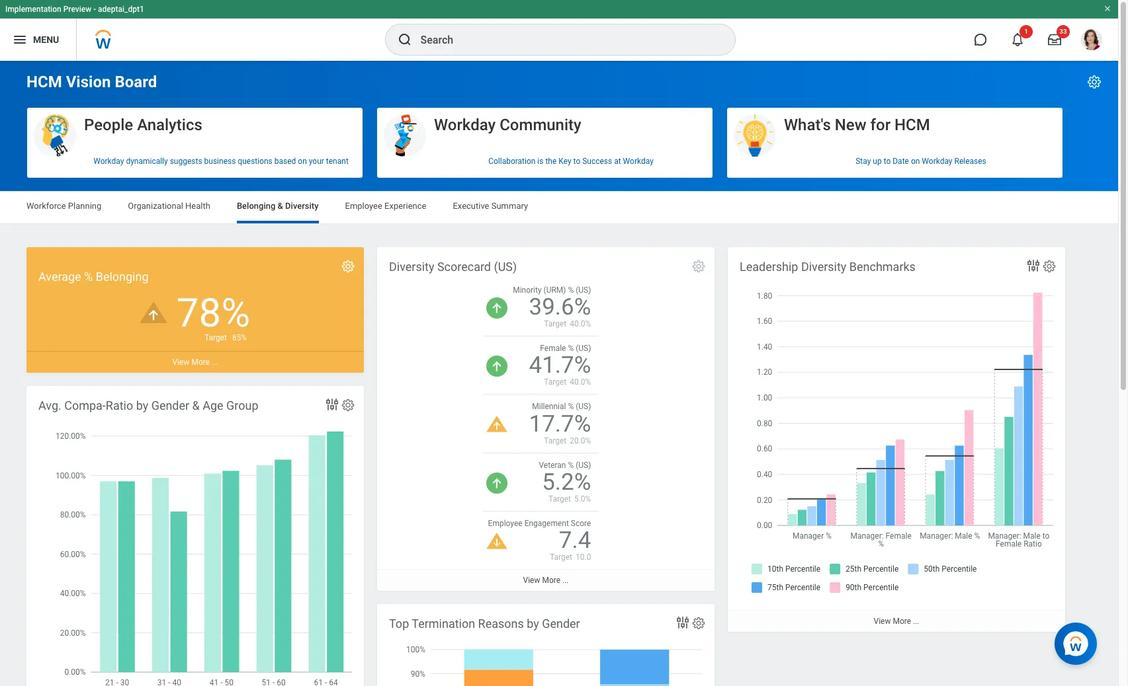 Task type: describe. For each thing, give the bounding box(es) containing it.
group
[[226, 399, 258, 413]]

gender for ratio
[[151, 399, 189, 413]]

avg. compa-ratio by gender & age group element
[[26, 386, 364, 687]]

score
[[571, 519, 591, 528]]

adeptai_dpt1
[[98, 5, 144, 14]]

collaboration is the key to success at workday link
[[377, 151, 713, 171]]

reasons
[[478, 617, 524, 631]]

hcm inside button
[[895, 116, 930, 134]]

78% main content
[[0, 61, 1118, 687]]

workday inside button
[[434, 116, 496, 134]]

the
[[545, 156, 557, 166]]

33
[[1059, 28, 1067, 35]]

workday down people
[[93, 156, 124, 166]]

41.7% target 40.0%
[[529, 352, 591, 387]]

tab list inside 78% main content
[[13, 192, 1105, 224]]

diversity inside diversity scorecard (us) element
[[389, 260, 434, 274]]

diversity scorecard (us) element
[[377, 247, 715, 591]]

questions
[[238, 156, 272, 166]]

millennial % (us)
[[532, 403, 591, 412]]

community
[[500, 116, 581, 134]]

date
[[893, 156, 909, 166]]

what's new for hcm button
[[727, 108, 1063, 158]]

preview
[[63, 5, 91, 14]]

tenant
[[326, 156, 349, 166]]

1 on from the left
[[298, 156, 307, 166]]

% right average
[[84, 270, 93, 284]]

5.2% target 5.0%
[[542, 469, 591, 504]]

vision
[[66, 73, 111, 91]]

% for 17.7%
[[568, 403, 574, 412]]

Search Workday  search field
[[420, 25, 708, 54]]

workday dynamically suggests business questions based on your tenant link
[[27, 151, 363, 171]]

people analytics
[[84, 116, 202, 134]]

health
[[185, 201, 210, 211]]

implementation preview -   adeptai_dpt1
[[5, 5, 144, 14]]

termination
[[412, 617, 475, 631]]

target for 17.7%
[[544, 436, 566, 446]]

0 vertical spatial view
[[172, 358, 190, 367]]

close environment banner image
[[1104, 5, 1111, 13]]

workday left releases in the top right of the page
[[922, 156, 952, 166]]

people
[[84, 116, 133, 134]]

17.7%
[[529, 411, 591, 438]]

scorecard
[[437, 260, 491, 274]]

workday dynamically suggests business questions based on your tenant
[[93, 156, 349, 166]]

new
[[835, 116, 866, 134]]

78% target 85%
[[177, 290, 250, 343]]

implementation
[[5, 5, 61, 14]]

stay up to date on workday releases
[[856, 156, 986, 166]]

up warning image
[[486, 417, 507, 433]]

up good image for 5.2%
[[486, 473, 507, 494]]

board
[[115, 73, 157, 91]]

39.6%
[[529, 294, 591, 321]]

by for ratio
[[136, 399, 148, 413]]

leadership diversity benchmarks
[[740, 260, 916, 274]]

view more ... link for leadership diversity benchmarks
[[728, 611, 1065, 633]]

(us) for 41.7%
[[576, 344, 591, 353]]

employee for employee engagement score
[[488, 519, 522, 528]]

profile logan mcneil image
[[1081, 29, 1102, 53]]

up warning image
[[140, 303, 167, 324]]

view for leadership diversity benchmarks
[[874, 617, 891, 627]]

suggests
[[170, 156, 202, 166]]

business
[[204, 156, 236, 166]]

to inside collaboration is the key to success at workday link
[[573, 156, 580, 166]]

5.0%
[[574, 495, 591, 504]]

organizational health
[[128, 201, 210, 211]]

configure avg. compa-ratio by gender & age group image
[[341, 398, 355, 413]]

& inside tab list
[[278, 201, 283, 211]]

configure image
[[341, 259, 355, 274]]

up good image for 41.7%
[[486, 356, 507, 377]]

veteran
[[539, 461, 566, 470]]

average
[[38, 270, 81, 284]]

1 button
[[1003, 25, 1033, 54]]

more for diversity
[[542, 576, 560, 585]]

summary
[[491, 201, 528, 211]]

20.0%
[[570, 436, 591, 446]]

view more ... for leadership diversity benchmarks
[[874, 617, 919, 627]]

up good image for 39.6%
[[486, 298, 507, 319]]

(us) right (urm)
[[576, 286, 591, 295]]

% right (urm)
[[568, 286, 574, 295]]

% for 5.2%
[[568, 461, 574, 470]]

based
[[274, 156, 296, 166]]

0 horizontal spatial diversity
[[285, 201, 319, 211]]

menu banner
[[0, 0, 1118, 61]]

target for 5.2%
[[548, 495, 571, 504]]

leadership diversity benchmarks element
[[728, 247, 1065, 633]]

configure diversity scorecard (us) image
[[691, 259, 706, 274]]

40.0% for 41.7%
[[570, 378, 591, 387]]

down warning image
[[486, 534, 507, 550]]

7.4
[[559, 527, 591, 554]]

& inside 'avg. compa-ratio by gender & age group' element
[[192, 399, 200, 413]]

top
[[389, 617, 409, 631]]

(us) up minority
[[494, 260, 517, 274]]

0 horizontal spatial view more ...
[[172, 358, 218, 367]]

configure top termination reasons by gender image
[[691, 617, 706, 631]]

collaboration
[[488, 156, 535, 166]]

85%
[[232, 333, 247, 343]]

ratio
[[106, 399, 133, 413]]

diversity inside leadership diversity benchmarks element
[[801, 260, 846, 274]]

female % (us)
[[540, 344, 591, 353]]

(us) for 5.2%
[[576, 461, 591, 470]]

organizational
[[128, 201, 183, 211]]

what's new for hcm
[[784, 116, 930, 134]]

executive summary
[[453, 201, 528, 211]]

... for leadership
[[913, 617, 919, 627]]



Task type: locate. For each thing, give the bounding box(es) containing it.
view more ... link for diversity scorecard (us)
[[377, 570, 715, 591]]

gender right reasons
[[542, 617, 580, 631]]

1 horizontal spatial on
[[911, 156, 920, 166]]

at
[[614, 156, 621, 166]]

1 horizontal spatial gender
[[542, 617, 580, 631]]

1 vertical spatial &
[[192, 399, 200, 413]]

2 vertical spatial up good image
[[486, 473, 507, 494]]

belonging down questions
[[237, 201, 275, 211]]

configure leadership diversity benchmarks image
[[1042, 259, 1057, 274]]

2 horizontal spatial view more ... link
[[728, 611, 1065, 633]]

by right ratio
[[136, 399, 148, 413]]

hcm vision board
[[26, 73, 157, 91]]

0 horizontal spatial on
[[298, 156, 307, 166]]

1 vertical spatial view more ... link
[[377, 570, 715, 591]]

employee left experience
[[345, 201, 382, 211]]

(urm)
[[544, 286, 566, 295]]

40.0%
[[570, 320, 591, 329], [570, 378, 591, 387]]

target for 7.4
[[550, 553, 572, 562]]

up
[[873, 156, 882, 166]]

1 horizontal spatial view more ... link
[[377, 570, 715, 591]]

female
[[540, 344, 566, 353]]

2 vertical spatial more
[[893, 617, 911, 627]]

configure and view chart data image inside leadership diversity benchmarks element
[[1025, 258, 1041, 274]]

40.0% inside 41.7% target 40.0%
[[570, 378, 591, 387]]

% right millennial
[[568, 403, 574, 412]]

employee inside diversity scorecard (us) element
[[488, 519, 522, 528]]

-
[[93, 5, 96, 14]]

gender left age
[[151, 399, 189, 413]]

notifications large image
[[1011, 33, 1024, 46]]

2 horizontal spatial ...
[[913, 617, 919, 627]]

your
[[309, 156, 324, 166]]

employee up down warning image
[[488, 519, 522, 528]]

0 horizontal spatial more
[[191, 358, 210, 367]]

2 40.0% from the top
[[570, 378, 591, 387]]

up good image down up warning icon
[[486, 473, 507, 494]]

0 horizontal spatial employee
[[345, 201, 382, 211]]

target left 5.0%
[[548, 495, 571, 504]]

1 vertical spatial employee
[[488, 519, 522, 528]]

workday
[[434, 116, 496, 134], [93, 156, 124, 166], [623, 156, 654, 166], [922, 156, 952, 166]]

executive
[[453, 201, 489, 211]]

0 vertical spatial view more ... link
[[26, 351, 364, 373]]

more
[[191, 358, 210, 367], [542, 576, 560, 585], [893, 617, 911, 627]]

40.0% up female % (us)
[[570, 320, 591, 329]]

... inside leadership diversity benchmarks element
[[913, 617, 919, 627]]

0 vertical spatial 40.0%
[[570, 320, 591, 329]]

target inside 17.7% target 20.0%
[[544, 436, 566, 446]]

0 vertical spatial more
[[191, 358, 210, 367]]

1 horizontal spatial view
[[523, 576, 540, 585]]

target up 'veteran'
[[544, 436, 566, 446]]

(us) right female
[[576, 344, 591, 353]]

age
[[203, 399, 223, 413]]

more inside diversity scorecard (us) element
[[542, 576, 560, 585]]

by inside 'avg. compa-ratio by gender & age group' element
[[136, 399, 148, 413]]

stay up to date on workday releases link
[[727, 151, 1063, 171]]

target left 85%
[[204, 333, 227, 343]]

hcm right for
[[895, 116, 930, 134]]

3 up good image from the top
[[486, 473, 507, 494]]

tab list
[[13, 192, 1105, 224]]

belonging
[[237, 201, 275, 211], [96, 270, 149, 284]]

more inside leadership diversity benchmarks element
[[893, 617, 911, 627]]

2 up good image from the top
[[486, 356, 507, 377]]

1 vertical spatial up good image
[[486, 356, 507, 377]]

view more ... inside diversity scorecard (us) element
[[523, 576, 569, 585]]

analytics
[[137, 116, 202, 134]]

configure and view chart data image left configure top termination reasons by gender icon
[[675, 615, 691, 631]]

employee
[[345, 201, 382, 211], [488, 519, 522, 528]]

belonging inside tab list
[[237, 201, 275, 211]]

gender inside 'avg. compa-ratio by gender & age group' element
[[151, 399, 189, 413]]

configure and view chart data image
[[1025, 258, 1041, 274], [324, 397, 340, 413], [675, 615, 691, 631]]

success
[[582, 156, 612, 166]]

1 to from the left
[[573, 156, 580, 166]]

workday up collaboration
[[434, 116, 496, 134]]

2 horizontal spatial view more ...
[[874, 617, 919, 627]]

0 vertical spatial up good image
[[486, 298, 507, 319]]

what's
[[784, 116, 831, 134]]

tab list containing workforce planning
[[13, 192, 1105, 224]]

releases
[[954, 156, 986, 166]]

39.6% target 40.0%
[[529, 294, 591, 329]]

1 vertical spatial view more ...
[[523, 576, 569, 585]]

0 vertical spatial by
[[136, 399, 148, 413]]

40.0% up the millennial % (us)
[[570, 378, 591, 387]]

7.4 target 10.0
[[550, 527, 591, 562]]

configure and view chart data image for top termination reasons by gender
[[675, 615, 691, 631]]

78%
[[177, 290, 250, 337]]

configure and view chart data image left configure avg. compa-ratio by gender & age group image
[[324, 397, 340, 413]]

belonging up up warning image
[[96, 270, 149, 284]]

1 vertical spatial hcm
[[895, 116, 930, 134]]

collaboration is the key to success at workday
[[488, 156, 654, 166]]

configure this page image
[[1086, 74, 1102, 90]]

hcm down menu
[[26, 73, 62, 91]]

target up female
[[544, 320, 566, 329]]

target inside 7.4 target 10.0
[[550, 553, 572, 562]]

% right female
[[568, 344, 574, 353]]

compa-
[[64, 399, 106, 413]]

by for reasons
[[527, 617, 539, 631]]

40.0% for 39.6%
[[570, 320, 591, 329]]

0 vertical spatial configure and view chart data image
[[1025, 258, 1041, 274]]

0 horizontal spatial view more ... link
[[26, 351, 364, 373]]

40.0% inside 39.6% target 40.0%
[[570, 320, 591, 329]]

view for diversity scorecard (us)
[[523, 576, 540, 585]]

configure and view chart data image inside top termination reasons by gender element
[[675, 615, 691, 631]]

(us)
[[494, 260, 517, 274], [576, 286, 591, 295], [576, 344, 591, 353], [576, 403, 591, 412], [576, 461, 591, 470]]

up good image
[[486, 298, 507, 319], [486, 356, 507, 377], [486, 473, 507, 494]]

1 horizontal spatial view more ...
[[523, 576, 569, 585]]

0 horizontal spatial ...
[[212, 358, 218, 367]]

belonging & diversity
[[237, 201, 319, 211]]

2 horizontal spatial diversity
[[801, 260, 846, 274]]

avg. compa-ratio by gender & age group
[[38, 399, 258, 413]]

(us) up 20.0%
[[576, 403, 591, 412]]

1 vertical spatial belonging
[[96, 270, 149, 284]]

0 horizontal spatial by
[[136, 399, 148, 413]]

gender for reasons
[[542, 617, 580, 631]]

up good image up up warning icon
[[486, 356, 507, 377]]

... for diversity
[[562, 576, 569, 585]]

1 vertical spatial ...
[[562, 576, 569, 585]]

1 vertical spatial more
[[542, 576, 560, 585]]

stay
[[856, 156, 871, 166]]

0 vertical spatial employee
[[345, 201, 382, 211]]

by right reasons
[[527, 617, 539, 631]]

1 vertical spatial 40.0%
[[570, 378, 591, 387]]

2 vertical spatial view more ... link
[[728, 611, 1065, 633]]

up good image down scorecard
[[486, 298, 507, 319]]

2 on from the left
[[911, 156, 920, 166]]

to right up
[[884, 156, 891, 166]]

view more ... link
[[26, 351, 364, 373], [377, 570, 715, 591], [728, 611, 1065, 633]]

view more ... for diversity scorecard (us)
[[523, 576, 569, 585]]

target inside the '78% target 85%'
[[204, 333, 227, 343]]

1 horizontal spatial by
[[527, 617, 539, 631]]

1 40.0% from the top
[[570, 320, 591, 329]]

1 vertical spatial by
[[527, 617, 539, 631]]

0 horizontal spatial belonging
[[96, 270, 149, 284]]

1 horizontal spatial to
[[884, 156, 891, 166]]

for
[[870, 116, 891, 134]]

0 vertical spatial gender
[[151, 399, 189, 413]]

0 horizontal spatial configure and view chart data image
[[324, 397, 340, 413]]

benchmarks
[[849, 260, 916, 274]]

1 horizontal spatial ...
[[562, 576, 569, 585]]

is
[[537, 156, 543, 166]]

target inside 5.2% target 5.0%
[[548, 495, 571, 504]]

diversity
[[285, 201, 319, 211], [389, 260, 434, 274], [801, 260, 846, 274]]

top termination reasons by gender element
[[377, 605, 715, 687]]

2 vertical spatial ...
[[913, 617, 919, 627]]

1 vertical spatial gender
[[542, 617, 580, 631]]

33 button
[[1040, 25, 1070, 54]]

veteran % (us)
[[539, 461, 591, 470]]

search image
[[397, 32, 413, 48]]

dynamically
[[126, 156, 168, 166]]

workday community button
[[377, 108, 713, 158]]

more for leadership
[[893, 617, 911, 627]]

2 vertical spatial view
[[874, 617, 891, 627]]

target inside 39.6% target 40.0%
[[544, 320, 566, 329]]

0 horizontal spatial to
[[573, 156, 580, 166]]

minority
[[513, 286, 542, 295]]

on right date
[[911, 156, 920, 166]]

1 up good image from the top
[[486, 298, 507, 319]]

1
[[1024, 28, 1028, 35]]

2 horizontal spatial configure and view chart data image
[[1025, 258, 1041, 274]]

planning
[[68, 201, 101, 211]]

justify image
[[12, 32, 28, 48]]

& left age
[[192, 399, 200, 413]]

gender inside top termination reasons by gender element
[[542, 617, 580, 631]]

menu
[[33, 34, 59, 45]]

configure and view chart data image inside 'avg. compa-ratio by gender & age group' element
[[324, 397, 340, 413]]

0 vertical spatial hcm
[[26, 73, 62, 91]]

employee engagement score
[[488, 519, 591, 528]]

target for 78%
[[204, 333, 227, 343]]

on left 'your'
[[298, 156, 307, 166]]

average % belonging
[[38, 270, 149, 284]]

minority (urm) % (us)
[[513, 286, 591, 295]]

diversity down 'your'
[[285, 201, 319, 211]]

top termination reasons by gender
[[389, 617, 580, 631]]

menu button
[[0, 19, 76, 61]]

2 vertical spatial configure and view chart data image
[[675, 615, 691, 631]]

1 vertical spatial configure and view chart data image
[[324, 397, 340, 413]]

people analytics button
[[27, 108, 363, 158]]

(us) for 17.7%
[[576, 403, 591, 412]]

avg.
[[38, 399, 61, 413]]

configure and view chart data image for leadership diversity benchmarks
[[1025, 258, 1041, 274]]

millennial
[[532, 403, 566, 412]]

by inside top termination reasons by gender element
[[527, 617, 539, 631]]

1 vertical spatial view
[[523, 576, 540, 585]]

to inside the stay up to date on workday releases link
[[884, 156, 891, 166]]

1 horizontal spatial belonging
[[237, 201, 275, 211]]

view
[[172, 358, 190, 367], [523, 576, 540, 585], [874, 617, 891, 627]]

1 horizontal spatial hcm
[[895, 116, 930, 134]]

1 horizontal spatial &
[[278, 201, 283, 211]]

workday right at
[[623, 156, 654, 166]]

10.0
[[576, 553, 591, 562]]

to
[[573, 156, 580, 166], [884, 156, 891, 166]]

configure and view chart data image left configure leadership diversity benchmarks "image"
[[1025, 258, 1041, 274]]

diversity scorecard (us)
[[389, 260, 517, 274]]

0 horizontal spatial &
[[192, 399, 200, 413]]

1 horizontal spatial employee
[[488, 519, 522, 528]]

2 to from the left
[[884, 156, 891, 166]]

gender
[[151, 399, 189, 413], [542, 617, 580, 631]]

% right 'veteran'
[[568, 461, 574, 470]]

2 vertical spatial view more ...
[[874, 617, 919, 627]]

to right key
[[573, 156, 580, 166]]

employee for employee experience
[[345, 201, 382, 211]]

2 horizontal spatial view
[[874, 617, 891, 627]]

1 horizontal spatial diversity
[[389, 260, 434, 274]]

& down based
[[278, 201, 283, 211]]

0 horizontal spatial hcm
[[26, 73, 62, 91]]

target left 10.0
[[550, 553, 572, 562]]

0 horizontal spatial view
[[172, 358, 190, 367]]

view inside leadership diversity benchmarks element
[[874, 617, 891, 627]]

workforce planning
[[26, 201, 101, 211]]

0 vertical spatial view more ...
[[172, 358, 218, 367]]

target for 41.7%
[[544, 378, 566, 387]]

% for 41.7%
[[568, 344, 574, 353]]

41.7%
[[529, 352, 591, 379]]

inbox large image
[[1048, 33, 1061, 46]]

target inside 41.7% target 40.0%
[[544, 378, 566, 387]]

key
[[559, 156, 571, 166]]

0 vertical spatial &
[[278, 201, 283, 211]]

(us) down 20.0%
[[576, 461, 591, 470]]

17.7% target 20.0%
[[529, 411, 591, 446]]

1 horizontal spatial more
[[542, 576, 560, 585]]

target up millennial
[[544, 378, 566, 387]]

diversity right leadership at the top right of page
[[801, 260, 846, 274]]

view more ... inside leadership diversity benchmarks element
[[874, 617, 919, 627]]

0 vertical spatial belonging
[[237, 201, 275, 211]]

diversity left scorecard
[[389, 260, 434, 274]]

leadership
[[740, 260, 798, 274]]

... inside diversity scorecard (us) element
[[562, 576, 569, 585]]

engagement
[[524, 519, 569, 528]]

configure and view chart data image for avg. compa-ratio by gender & age group
[[324, 397, 340, 413]]

experience
[[384, 201, 426, 211]]

1 horizontal spatial configure and view chart data image
[[675, 615, 691, 631]]

2 horizontal spatial more
[[893, 617, 911, 627]]

0 horizontal spatial gender
[[151, 399, 189, 413]]

0 vertical spatial ...
[[212, 358, 218, 367]]

view inside diversity scorecard (us) element
[[523, 576, 540, 585]]

target for 39.6%
[[544, 320, 566, 329]]

target
[[544, 320, 566, 329], [204, 333, 227, 343], [544, 378, 566, 387], [544, 436, 566, 446], [548, 495, 571, 504], [550, 553, 572, 562]]



Task type: vqa. For each thing, say whether or not it's contained in the screenshot.


